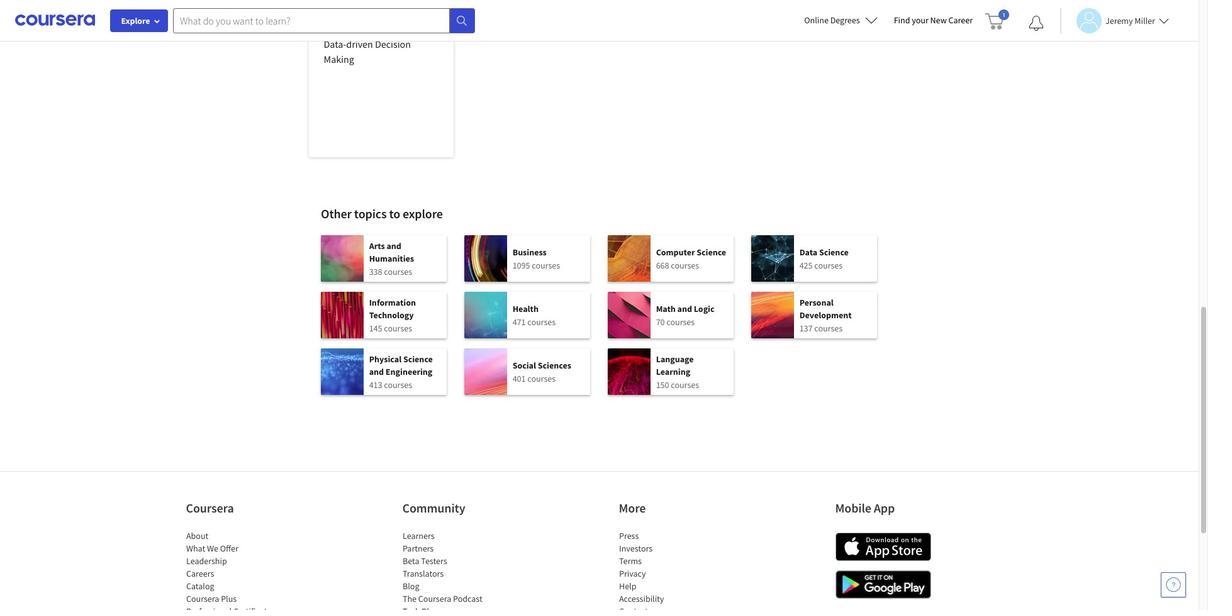 Task type: vqa. For each thing, say whether or not it's contained in the screenshot.


Task type: describe. For each thing, give the bounding box(es) containing it.
401
[[513, 373, 526, 384]]

425
[[800, 260, 813, 271]]

help
[[619, 581, 636, 592]]

information technology 145 courses
[[369, 297, 416, 334]]

learning
[[656, 366, 691, 377]]

terms link
[[619, 556, 642, 567]]

about link
[[186, 531, 208, 542]]

the
[[403, 594, 416, 605]]

find your new career link
[[888, 13, 979, 28]]

language learning 150 courses
[[656, 353, 699, 391]]

physical science and engineering 413 courses
[[369, 353, 433, 391]]

137
[[800, 323, 813, 334]]

jeremy
[[1106, 15, 1133, 26]]

math
[[656, 303, 676, 314]]

What do you want to learn? text field
[[173, 8, 450, 33]]

community
[[403, 500, 466, 516]]

70
[[656, 316, 665, 328]]

download on the app store image
[[836, 533, 931, 562]]

courses inside physical science and engineering 413 courses
[[384, 379, 412, 391]]

data-
[[324, 38, 346, 50]]

and for arts
[[387, 240, 402, 251]]

jeremy miller button
[[1061, 8, 1169, 33]]

partners link
[[403, 543, 434, 555]]

arts
[[369, 240, 385, 251]]

other
[[321, 206, 352, 222]]

careers
[[186, 568, 214, 580]]

courses inside information technology 145 courses
[[384, 323, 412, 334]]

data science 425 courses
[[800, 246, 849, 271]]

help link
[[619, 581, 636, 592]]

list for community
[[403, 530, 510, 611]]

data-driven decision making
[[324, 38, 411, 65]]

science for computer science 668 courses
[[697, 246, 727, 258]]

explore
[[121, 15, 150, 26]]

learners partners beta testers translators blog the coursera podcast
[[403, 531, 482, 605]]

math and logic 70 courses
[[656, 303, 715, 328]]

topics
[[354, 206, 387, 222]]

technology
[[369, 309, 414, 321]]

list item for more
[[619, 606, 726, 611]]

data
[[800, 246, 818, 258]]

and inside physical science and engineering 413 courses
[[369, 366, 384, 377]]

physical
[[369, 353, 402, 365]]

list for more
[[619, 530, 726, 611]]

investors
[[619, 543, 653, 555]]

personal development 137 courses
[[800, 297, 852, 334]]

jeremy miller
[[1106, 15, 1156, 26]]

show notifications image
[[1029, 16, 1044, 31]]

partners
[[403, 543, 434, 555]]

courses inside health 471 courses
[[528, 316, 556, 328]]

to
[[389, 206, 400, 222]]

courses inside computer science 668 courses
[[671, 260, 699, 271]]

press investors terms privacy help accessibility
[[619, 531, 664, 605]]

learners
[[403, 531, 434, 542]]

blog
[[403, 581, 419, 592]]

courses inside data science 425 courses
[[815, 260, 843, 271]]

press link
[[619, 531, 639, 542]]

668
[[656, 260, 669, 271]]

find your new career
[[894, 14, 973, 26]]

list item for community
[[403, 606, 510, 611]]

online
[[805, 14, 829, 26]]

more
[[619, 500, 646, 516]]

what we offer link
[[186, 543, 238, 555]]

blog link
[[403, 581, 419, 592]]

shopping cart: 1 item image
[[986, 9, 1010, 30]]

get it on google play image
[[836, 571, 931, 599]]

help center image
[[1166, 578, 1182, 593]]

what
[[186, 543, 205, 555]]

beta testers link
[[403, 556, 447, 567]]

careers link
[[186, 568, 214, 580]]

new
[[931, 14, 947, 26]]

mobile app
[[836, 500, 895, 516]]

computer
[[656, 246, 695, 258]]

data-driven decision making link
[[309, 0, 454, 157]]

degrees
[[831, 14, 860, 26]]

find
[[894, 14, 911, 26]]

business 1095 courses
[[513, 246, 560, 271]]



Task type: locate. For each thing, give the bounding box(es) containing it.
explore button
[[110, 9, 168, 32]]

science inside data science 425 courses
[[820, 246, 849, 258]]

1 list item from the left
[[186, 606, 293, 611]]

offer
[[220, 543, 238, 555]]

list item down accessibility link
[[619, 606, 726, 611]]

beta
[[403, 556, 419, 567]]

list for coursera
[[186, 530, 293, 611]]

about what we offer leadership careers catalog coursera plus
[[186, 531, 238, 605]]

coursera down catalog at the bottom
[[186, 594, 219, 605]]

150
[[656, 379, 669, 391]]

science
[[697, 246, 727, 258], [820, 246, 849, 258], [403, 353, 433, 365]]

and for math
[[678, 303, 692, 314]]

science right data
[[820, 246, 849, 258]]

0 horizontal spatial and
[[369, 366, 384, 377]]

science inside physical science and engineering 413 courses
[[403, 353, 433, 365]]

other topics to explore
[[321, 206, 443, 222]]

list containing learners
[[403, 530, 510, 611]]

we
[[207, 543, 218, 555]]

coursera for coursera
[[186, 594, 219, 605]]

list containing about
[[186, 530, 293, 611]]

2 horizontal spatial science
[[820, 246, 849, 258]]

health
[[513, 303, 539, 314]]

list item down podcast
[[403, 606, 510, 611]]

translators
[[403, 568, 444, 580]]

413
[[369, 379, 382, 391]]

leadership link
[[186, 556, 227, 567]]

coursera right the
[[418, 594, 451, 605]]

3 list item from the left
[[619, 606, 726, 611]]

courses down health
[[528, 316, 556, 328]]

the coursera podcast link
[[403, 594, 482, 605]]

1 horizontal spatial science
[[697, 246, 727, 258]]

courses inside the personal development 137 courses
[[815, 323, 843, 334]]

privacy
[[619, 568, 646, 580]]

courses down the 'business'
[[532, 260, 560, 271]]

courses down technology
[[384, 323, 412, 334]]

courses right the 425
[[815, 260, 843, 271]]

courses down math
[[667, 316, 695, 328]]

1095
[[513, 260, 530, 271]]

1 horizontal spatial and
[[387, 240, 402, 251]]

online degrees button
[[795, 6, 888, 34]]

and right math
[[678, 303, 692, 314]]

coursera up about link
[[186, 500, 234, 516]]

courses
[[532, 260, 560, 271], [671, 260, 699, 271], [815, 260, 843, 271], [384, 266, 412, 277], [528, 316, 556, 328], [667, 316, 695, 328], [384, 323, 412, 334], [815, 323, 843, 334], [528, 373, 556, 384], [384, 379, 412, 391], [671, 379, 699, 391]]

courses down sciences on the bottom
[[528, 373, 556, 384]]

courses inside business 1095 courses
[[532, 260, 560, 271]]

press
[[619, 531, 639, 542]]

making
[[324, 53, 354, 65]]

and inside arts and humanities 338 courses
[[387, 240, 402, 251]]

terms
[[619, 556, 642, 567]]

None search field
[[173, 8, 475, 33]]

decision
[[375, 38, 411, 50]]

development
[[800, 309, 852, 321]]

and up humanities
[[387, 240, 402, 251]]

science inside computer science 668 courses
[[697, 246, 727, 258]]

miller
[[1135, 15, 1156, 26]]

338
[[369, 266, 382, 277]]

courses inside language learning 150 courses
[[671, 379, 699, 391]]

courses down learning
[[671, 379, 699, 391]]

courses inside math and logic 70 courses
[[667, 316, 695, 328]]

0 horizontal spatial list item
[[186, 606, 293, 611]]

coursera plus link
[[186, 594, 236, 605]]

coursera image
[[15, 10, 95, 30]]

and up 413
[[369, 366, 384, 377]]

investors link
[[619, 543, 653, 555]]

leadership
[[186, 556, 227, 567]]

2 horizontal spatial and
[[678, 303, 692, 314]]

471
[[513, 316, 526, 328]]

learners link
[[403, 531, 434, 542]]

arts and humanities 338 courses
[[369, 240, 414, 277]]

privacy link
[[619, 568, 646, 580]]

accessibility
[[619, 594, 664, 605]]

and inside math and logic 70 courses
[[678, 303, 692, 314]]

coursera inside about what we offer leadership careers catalog coursera plus
[[186, 594, 219, 605]]

logic
[[694, 303, 715, 314]]

2 vertical spatial and
[[369, 366, 384, 377]]

about
[[186, 531, 208, 542]]

list containing arts and humanities
[[321, 235, 878, 405]]

explore
[[403, 206, 443, 222]]

courses inside arts and humanities 338 courses
[[384, 266, 412, 277]]

list item for coursera
[[186, 606, 293, 611]]

business
[[513, 246, 547, 258]]

coursera for community
[[418, 594, 451, 605]]

language
[[656, 353, 694, 365]]

list
[[321, 235, 878, 405], [186, 530, 293, 611], [403, 530, 510, 611], [619, 530, 726, 611]]

science up engineering
[[403, 353, 433, 365]]

your
[[912, 14, 929, 26]]

sciences
[[538, 360, 571, 371]]

coursera
[[186, 500, 234, 516], [186, 594, 219, 605], [418, 594, 451, 605]]

humanities
[[369, 253, 414, 264]]

catalog link
[[186, 581, 214, 592]]

computer science 668 courses
[[656, 246, 727, 271]]

accessibility link
[[619, 594, 664, 605]]

mobile
[[836, 500, 872, 516]]

0 horizontal spatial science
[[403, 353, 433, 365]]

list for other topics to explore
[[321, 235, 878, 405]]

courses down development
[[815, 323, 843, 334]]

app
[[874, 500, 895, 516]]

list item down plus
[[186, 606, 293, 611]]

1 horizontal spatial list item
[[403, 606, 510, 611]]

courses down engineering
[[384, 379, 412, 391]]

online degrees
[[805, 14, 860, 26]]

social sciences 401 courses
[[513, 360, 571, 384]]

health 471 courses
[[513, 303, 556, 328]]

podcast
[[453, 594, 482, 605]]

courses down computer on the right
[[671, 260, 699, 271]]

courses down humanities
[[384, 266, 412, 277]]

career
[[949, 14, 973, 26]]

personal
[[800, 297, 834, 308]]

science for physical science and engineering 413 courses
[[403, 353, 433, 365]]

list item
[[186, 606, 293, 611], [403, 606, 510, 611], [619, 606, 726, 611]]

driven
[[346, 38, 373, 50]]

courses inside 'social sciences 401 courses'
[[528, 373, 556, 384]]

2 horizontal spatial list item
[[619, 606, 726, 611]]

testers
[[421, 556, 447, 567]]

1 vertical spatial and
[[678, 303, 692, 314]]

science for data science 425 courses
[[820, 246, 849, 258]]

information
[[369, 297, 416, 308]]

plus
[[221, 594, 236, 605]]

social
[[513, 360, 536, 371]]

0 vertical spatial and
[[387, 240, 402, 251]]

catalog
[[186, 581, 214, 592]]

2 list item from the left
[[403, 606, 510, 611]]

engineering
[[386, 366, 433, 377]]

list containing press
[[619, 530, 726, 611]]

science right computer on the right
[[697, 246, 727, 258]]

coursera inside learners partners beta testers translators blog the coursera podcast
[[418, 594, 451, 605]]



